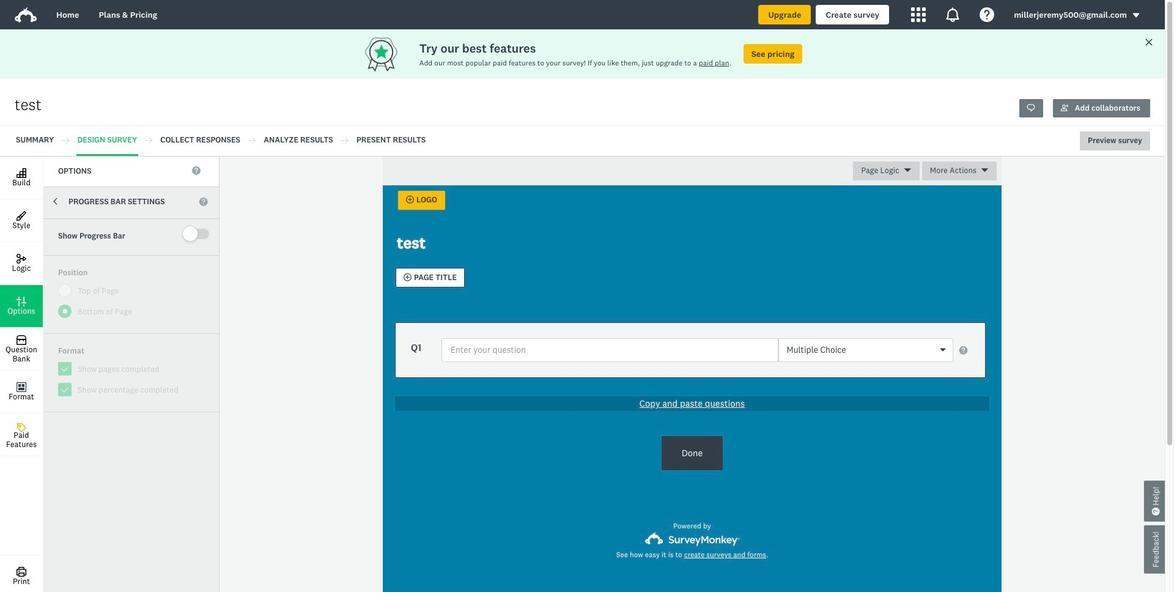 Task type: describe. For each thing, give the bounding box(es) containing it.
2 products icon image from the left
[[946, 7, 960, 22]]

rewards image
[[362, 34, 419, 74]]

help icon image
[[980, 7, 995, 22]]

dropdown arrow image
[[1132, 11, 1141, 20]]

surveymonkey image
[[644, 532, 740, 546]]



Task type: vqa. For each thing, say whether or not it's contained in the screenshot.
X image
no



Task type: locate. For each thing, give the bounding box(es) containing it.
products icon image
[[911, 7, 926, 22], [946, 7, 960, 22]]

surveymonkey logo image
[[15, 7, 37, 23]]

1 products icon image from the left
[[911, 7, 926, 22]]

0 horizontal spatial products icon image
[[911, 7, 926, 22]]

1 horizontal spatial products icon image
[[946, 7, 960, 22]]



